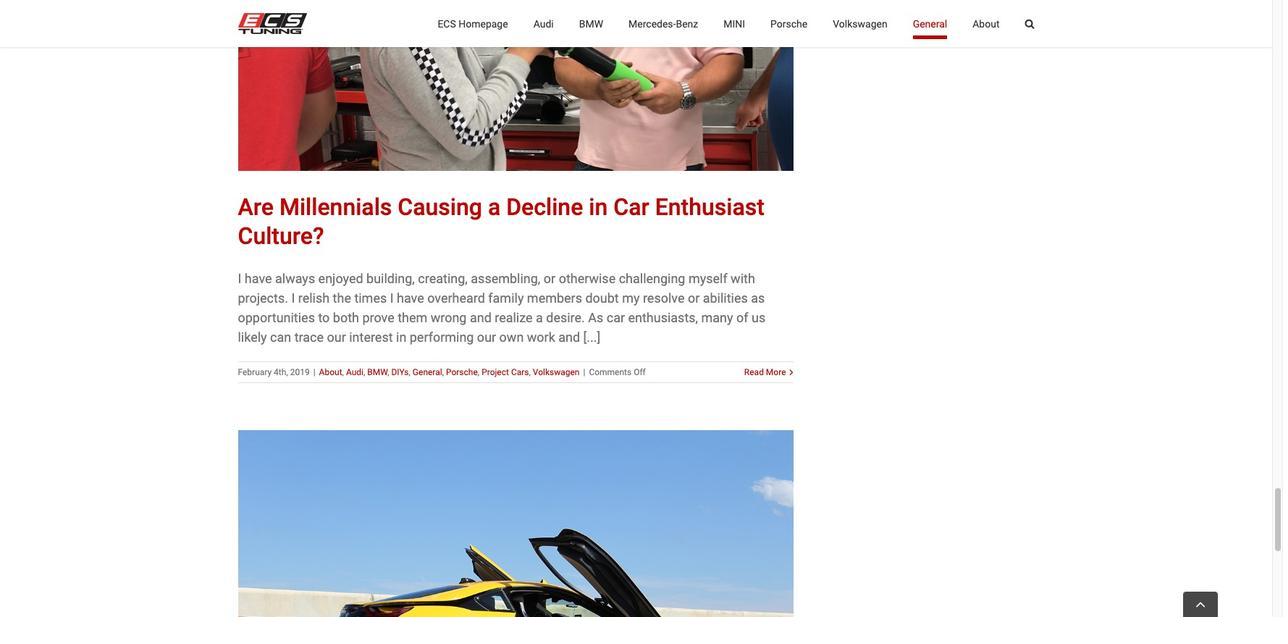 Task type: locate. For each thing, give the bounding box(es) containing it.
0 vertical spatial porsche link
[[771, 0, 808, 47]]

0 vertical spatial in
[[589, 194, 608, 221]]

porsche left project
[[446, 368, 478, 378]]

diys
[[392, 368, 409, 378]]

1 vertical spatial porsche
[[446, 368, 478, 378]]

in inside are millennials causing a decline in car enthusiast culture?
[[589, 194, 608, 221]]

0 horizontal spatial general
[[413, 368, 442, 378]]

our down both
[[327, 330, 346, 345]]

bmw link left the mercedes-
[[579, 0, 604, 47]]

otherwise
[[559, 271, 616, 286]]

i down always
[[291, 291, 295, 306]]

0 horizontal spatial in
[[396, 330, 407, 345]]

are millennials causing a decline in car enthusiast culture?
[[238, 194, 765, 250]]

0 horizontal spatial i
[[238, 271, 242, 286]]

or down the myself at the top of page
[[688, 291, 700, 306]]

1 horizontal spatial about
[[973, 18, 1000, 29]]

0 horizontal spatial our
[[327, 330, 346, 345]]

overheard
[[428, 291, 485, 306]]

bmw left 'diys'
[[367, 368, 388, 378]]

1 horizontal spatial or
[[688, 291, 700, 306]]

audi right homepage
[[534, 18, 554, 29]]

1 horizontal spatial general link
[[913, 0, 948, 47]]

1 vertical spatial in
[[396, 330, 407, 345]]

have up them on the left bottom of page
[[397, 291, 424, 306]]

bmw link left 'diys'
[[367, 368, 388, 378]]

0 vertical spatial or
[[544, 271, 556, 286]]

porsche
[[771, 18, 808, 29], [446, 368, 478, 378]]

have up projects.
[[245, 271, 272, 286]]

1 horizontal spatial a
[[536, 310, 543, 325]]

porsche link
[[771, 0, 808, 47], [446, 368, 478, 378]]

own
[[500, 330, 524, 345]]

0 horizontal spatial have
[[245, 271, 272, 286]]

1 horizontal spatial and
[[559, 330, 580, 345]]

0 horizontal spatial a
[[488, 194, 501, 221]]

porsche link right mini link
[[771, 0, 808, 47]]

0 horizontal spatial |
[[313, 368, 316, 378]]

and
[[470, 310, 492, 325], [559, 330, 580, 345]]

0 horizontal spatial about
[[319, 368, 342, 378]]

our left own
[[477, 330, 496, 345]]

0 horizontal spatial volkswagen
[[533, 368, 580, 378]]

1 vertical spatial about link
[[319, 368, 342, 378]]

a inside i have always enjoyed building, creating, assembling, or otherwise challenging myself with projects. i relish the times i have overheard family members doubt my resolve or abilities as opportunities to both prove them wrong and realize a desire. as car enthusiasts, many of us likely can trace our interest in performing our own work and [...]
[[536, 310, 543, 325]]

1 horizontal spatial in
[[589, 194, 608, 221]]

i
[[238, 271, 242, 286], [291, 291, 295, 306], [390, 291, 394, 306]]

| right 2019
[[313, 368, 316, 378]]

1 vertical spatial volkswagen link
[[533, 368, 580, 378]]

porsche link left project
[[446, 368, 478, 378]]

0 vertical spatial a
[[488, 194, 501, 221]]

relish
[[298, 291, 330, 306]]

have
[[245, 271, 272, 286], [397, 291, 424, 306]]

4 , from the left
[[409, 368, 411, 378]]

1 vertical spatial general link
[[413, 368, 442, 378]]

bmw link
[[579, 0, 604, 47], [367, 368, 388, 378]]

a
[[488, 194, 501, 221], [536, 310, 543, 325]]

performing
[[410, 330, 474, 345]]

or up members
[[544, 271, 556, 286]]

1 horizontal spatial our
[[477, 330, 496, 345]]

0 vertical spatial have
[[245, 271, 272, 286]]

2019
[[290, 368, 310, 378]]

0 vertical spatial general link
[[913, 0, 948, 47]]

1 vertical spatial porsche link
[[446, 368, 478, 378]]

0 horizontal spatial audi link
[[346, 368, 364, 378]]

in down them on the left bottom of page
[[396, 330, 407, 345]]

1 vertical spatial and
[[559, 330, 580, 345]]

1 horizontal spatial bmw
[[579, 18, 604, 29]]

audi link
[[534, 0, 554, 47], [346, 368, 364, 378]]

0 vertical spatial bmw link
[[579, 0, 604, 47]]

volkswagen link
[[833, 0, 888, 47], [533, 368, 580, 378]]

0 horizontal spatial about link
[[319, 368, 342, 378]]

the
[[333, 291, 351, 306]]

0 vertical spatial about link
[[973, 0, 1000, 47]]

bmw left the mercedes-
[[579, 18, 604, 29]]

us
[[752, 310, 766, 325]]

1 vertical spatial audi link
[[346, 368, 364, 378]]

,
[[342, 368, 344, 378], [364, 368, 365, 378], [388, 368, 389, 378], [409, 368, 411, 378], [442, 368, 444, 378], [478, 368, 480, 378], [529, 368, 531, 378]]

with
[[731, 271, 755, 286]]

enthusiast
[[655, 194, 765, 221]]

or
[[544, 271, 556, 286], [688, 291, 700, 306]]

general link
[[913, 0, 948, 47], [413, 368, 442, 378]]

1 horizontal spatial volkswagen link
[[833, 0, 888, 47]]

can
[[270, 330, 291, 345]]

| left the comments
[[584, 368, 586, 378]]

0 horizontal spatial bmw link
[[367, 368, 388, 378]]

1 horizontal spatial volkswagen
[[833, 18, 888, 29]]

0 vertical spatial porsche
[[771, 18, 808, 29]]

1 vertical spatial audi
[[346, 368, 364, 378]]

1 vertical spatial or
[[688, 291, 700, 306]]

challenging
[[619, 271, 686, 286]]

0 vertical spatial and
[[470, 310, 492, 325]]

audi link down 'interest'
[[346, 368, 364, 378]]

times
[[355, 291, 387, 306]]

ecs tuning logo image
[[238, 13, 307, 34]]

car
[[607, 310, 625, 325]]

1 horizontal spatial bmw link
[[579, 0, 604, 47]]

diys link
[[392, 368, 409, 378]]

0 horizontal spatial audi
[[346, 368, 364, 378]]

audi link right homepage
[[534, 0, 554, 47]]

bmw
[[579, 18, 604, 29], [367, 368, 388, 378]]

audi
[[534, 18, 554, 29], [346, 368, 364, 378]]

likely
[[238, 330, 267, 345]]

trace
[[295, 330, 324, 345]]

|
[[313, 368, 316, 378], [584, 368, 586, 378]]

ecs homepage link
[[438, 0, 508, 47]]

1 horizontal spatial |
[[584, 368, 586, 378]]

about
[[973, 18, 1000, 29], [319, 368, 342, 378]]

1 horizontal spatial audi
[[534, 18, 554, 29]]

1 horizontal spatial audi link
[[534, 0, 554, 47]]

creating,
[[418, 271, 468, 286]]

0 vertical spatial about
[[973, 18, 1000, 29]]

1 our from the left
[[327, 330, 346, 345]]

abilities
[[703, 291, 748, 306]]

doubt
[[586, 291, 619, 306]]

in inside i have always enjoyed building, creating, assembling, or otherwise challenging myself with projects. i relish the times i have overheard family members doubt my resolve or abilities as opportunities to both prove them wrong and realize a desire. as car enthusiasts, many of us likely can trace our interest in performing our own work and [...]
[[396, 330, 407, 345]]

in left car
[[589, 194, 608, 221]]

wrong
[[431, 310, 467, 325]]

general
[[913, 18, 948, 29], [413, 368, 442, 378]]

as
[[588, 310, 604, 325]]

1 vertical spatial a
[[536, 310, 543, 325]]

mercedes-benz link
[[629, 0, 699, 47]]

of
[[737, 310, 749, 325]]

project cars link
[[482, 368, 529, 378]]

0 horizontal spatial bmw
[[367, 368, 388, 378]]

3 , from the left
[[388, 368, 389, 378]]

a left decline
[[488, 194, 501, 221]]

are
[[238, 194, 274, 221]]

volkswagen
[[833, 18, 888, 29], [533, 368, 580, 378]]

4th,
[[274, 368, 288, 378]]

our
[[327, 330, 346, 345], [477, 330, 496, 345]]

assembling,
[[471, 271, 541, 286]]

ecs homepage
[[438, 18, 508, 29]]

1 vertical spatial have
[[397, 291, 424, 306]]

a up work
[[536, 310, 543, 325]]

1 vertical spatial bmw link
[[367, 368, 388, 378]]

2 | from the left
[[584, 368, 586, 378]]

and down desire.
[[559, 330, 580, 345]]

1 vertical spatial general
[[413, 368, 442, 378]]

1 horizontal spatial i
[[291, 291, 295, 306]]

i down building,
[[390, 291, 394, 306]]

and down overheard
[[470, 310, 492, 325]]

audi down 'interest'
[[346, 368, 364, 378]]

work
[[527, 330, 556, 345]]

6 , from the left
[[478, 368, 480, 378]]

1 horizontal spatial general
[[913, 18, 948, 29]]

my
[[622, 291, 640, 306]]

porsche right mini link
[[771, 18, 808, 29]]

[...]
[[584, 330, 601, 345]]

1 vertical spatial about
[[319, 368, 342, 378]]

desire.
[[546, 310, 585, 325]]

0 horizontal spatial or
[[544, 271, 556, 286]]

about link
[[973, 0, 1000, 47], [319, 368, 342, 378]]

in
[[589, 194, 608, 221], [396, 330, 407, 345]]

2 , from the left
[[364, 368, 365, 378]]

i up projects.
[[238, 271, 242, 286]]

culture?
[[238, 223, 324, 250]]

are millennials causing a decline in car enthusiast culture? link
[[238, 194, 765, 250]]

0 horizontal spatial porsche
[[446, 368, 478, 378]]

february 4th, 2019 | about , audi , bmw , diys , general , porsche , project cars , volkswagen | comments off
[[238, 368, 646, 378]]

2 our from the left
[[477, 330, 496, 345]]



Task type: describe. For each thing, give the bounding box(es) containing it.
mini link
[[724, 0, 746, 47]]

many
[[702, 310, 734, 325]]

1 horizontal spatial porsche
[[771, 18, 808, 29]]

i have always enjoyed building, creating, assembling, or otherwise challenging myself with projects. i relish the times i have overheard family members doubt my resolve or abilities as opportunities to both prove them wrong and realize a desire. as car enthusiasts, many of us likely can trace our interest in performing our own work and [...]
[[238, 271, 766, 345]]

5 , from the left
[[442, 368, 444, 378]]

both
[[333, 310, 359, 325]]

off
[[634, 368, 646, 378]]

1 horizontal spatial porsche link
[[771, 0, 808, 47]]

myself
[[689, 271, 728, 286]]

1 | from the left
[[313, 368, 316, 378]]

1 , from the left
[[342, 368, 344, 378]]

0 vertical spatial volkswagen link
[[833, 0, 888, 47]]

0 horizontal spatial volkswagen link
[[533, 368, 580, 378]]

millennials
[[280, 194, 392, 221]]

more
[[766, 368, 786, 378]]

1 vertical spatial bmw
[[367, 368, 388, 378]]

mercedes-
[[629, 18, 676, 29]]

always
[[275, 271, 315, 286]]

february
[[238, 368, 272, 378]]

read more
[[745, 368, 786, 378]]

comments
[[589, 368, 632, 378]]

are millennials causing a decline in car enthusiast culture? image
[[238, 0, 794, 171]]

0 vertical spatial bmw
[[579, 18, 604, 29]]

0 vertical spatial audi link
[[534, 0, 554, 47]]

read more link
[[745, 366, 786, 379]]

1 horizontal spatial have
[[397, 291, 424, 306]]

realize
[[495, 310, 533, 325]]

homepage
[[459, 18, 508, 29]]

building,
[[367, 271, 415, 286]]

resolve
[[643, 291, 685, 306]]

0 horizontal spatial porsche link
[[446, 368, 478, 378]]

benz
[[676, 18, 699, 29]]

interest
[[349, 330, 393, 345]]

0 horizontal spatial and
[[470, 310, 492, 325]]

car
[[614, 194, 650, 221]]

0 vertical spatial volkswagen
[[833, 18, 888, 29]]

0 vertical spatial general
[[913, 18, 948, 29]]

project
[[482, 368, 509, 378]]

read
[[745, 368, 764, 378]]

mercedes-benz
[[629, 18, 699, 29]]

decline
[[507, 194, 583, 221]]

mini
[[724, 18, 746, 29]]

family
[[489, 291, 524, 306]]

members
[[527, 291, 582, 306]]

0 vertical spatial audi
[[534, 18, 554, 29]]

2 horizontal spatial i
[[390, 291, 394, 306]]

as
[[751, 291, 765, 306]]

to
[[318, 310, 330, 325]]

electric future: an enthusiast's apology for electric vehicles and the fate of internal combustion image
[[238, 431, 794, 617]]

projects.
[[238, 291, 288, 306]]

opportunities
[[238, 310, 315, 325]]

1 horizontal spatial about link
[[973, 0, 1000, 47]]

prove
[[363, 310, 395, 325]]

7 , from the left
[[529, 368, 531, 378]]

enjoyed
[[318, 271, 363, 286]]

them
[[398, 310, 428, 325]]

0 horizontal spatial general link
[[413, 368, 442, 378]]

ecs
[[438, 18, 456, 29]]

enthusiasts,
[[628, 310, 698, 325]]

a inside are millennials causing a decline in car enthusiast culture?
[[488, 194, 501, 221]]

cars
[[511, 368, 529, 378]]

causing
[[398, 194, 482, 221]]

1 vertical spatial volkswagen
[[533, 368, 580, 378]]



Task type: vqa. For each thing, say whether or not it's contained in the screenshot.
leftmost it's
no



